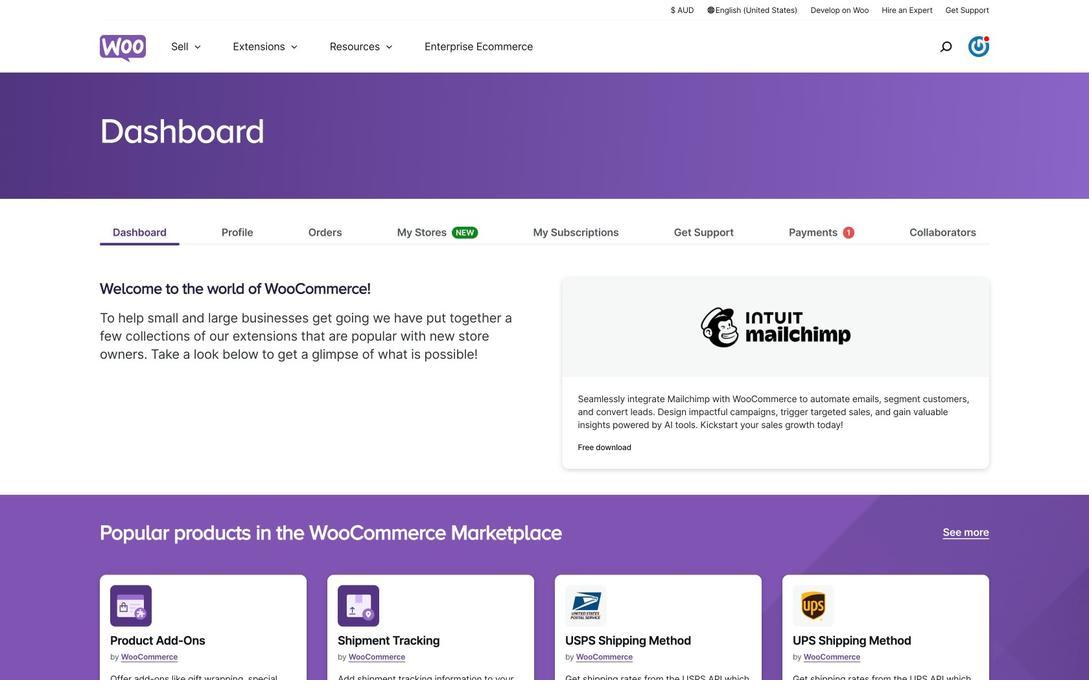 Task type: describe. For each thing, give the bounding box(es) containing it.
service navigation menu element
[[912, 26, 990, 68]]

search image
[[936, 36, 957, 57]]



Task type: vqa. For each thing, say whether or not it's contained in the screenshot.
Search "image"
yes



Task type: locate. For each thing, give the bounding box(es) containing it.
open account menu image
[[969, 36, 990, 57]]



